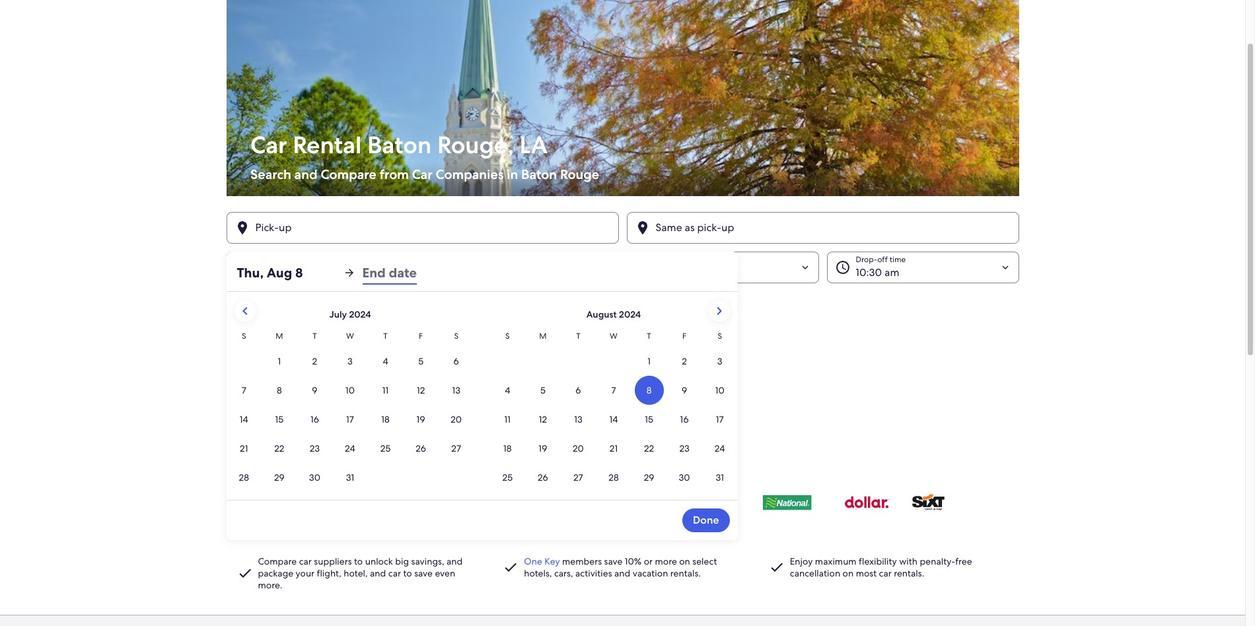 Task type: locate. For each thing, give the bounding box(es) containing it.
1 vertical spatial baton
[[521, 166, 557, 183]]

agencies
[[298, 461, 335, 472]]

with penalty-
[[899, 555, 956, 567]]

2024 left at
[[349, 309, 371, 320]]

rouge,
[[437, 129, 514, 161]]

and inside members save 10% or more on select hotels, cars, activities and vacation rentals.
[[614, 567, 631, 579]]

1 horizontal spatial rentals.
[[894, 567, 925, 579]]

car
[[250, 129, 287, 161], [412, 166, 432, 183]]

discount
[[260, 336, 296, 348]]

2024
[[349, 309, 371, 320], [619, 309, 641, 320]]

w down august 2024
[[610, 331, 618, 342]]

thu, aug 8
[[237, 264, 303, 281]]

t
[[313, 331, 317, 342], [383, 331, 388, 342], [576, 331, 581, 342], [647, 331, 651, 342]]

suppliers inside featured car rental suppliers compare from  agencies
[[399, 435, 476, 459]]

0 horizontal spatial suppliers
[[314, 555, 352, 567]]

car inside featured car rental suppliers compare from  agencies
[[315, 435, 340, 459]]

0 horizontal spatial w
[[346, 331, 354, 342]]

flight,
[[317, 567, 342, 579]]

car suppliers logo image
[[234, 478, 1011, 526]]

car up agencies
[[315, 435, 340, 459]]

rentals. right the most
[[894, 567, 925, 579]]

done
[[693, 513, 719, 527]]

f
[[419, 331, 423, 342], [682, 331, 687, 342]]

rouge
[[560, 166, 599, 183]]

rentals.
[[671, 567, 701, 579], [894, 567, 925, 579]]

0 horizontal spatial from
[[275, 461, 295, 472]]

0 horizontal spatial f
[[419, 331, 423, 342]]

0 horizontal spatial rentals.
[[671, 567, 701, 579]]

aug right thu,
[[267, 264, 292, 281]]

1 f from the left
[[419, 331, 423, 342]]

and down rates
[[332, 310, 345, 320]]

more.
[[258, 579, 282, 591]]

1 vertical spatial compare
[[234, 461, 273, 472]]

2 t from the left
[[383, 331, 388, 342]]

w
[[346, 331, 354, 342], [610, 331, 618, 342]]

one
[[524, 555, 542, 567]]

2 2024 from the left
[[619, 309, 641, 320]]

0 horizontal spatial save
[[414, 567, 433, 579]]

featured car rental suppliers compare from  agencies
[[234, 435, 476, 472]]

next month image
[[711, 303, 727, 319]]

compare inside car rental baton rouge, la search and compare from  car companies in baton rouge
[[320, 166, 376, 183]]

search
[[250, 166, 291, 183]]

0 vertical spatial suppliers
[[399, 435, 476, 459]]

rentals. inside enjoy maximum flexibility with penalty-free cancellation on most car rentals.
[[894, 567, 925, 579]]

done button
[[682, 509, 730, 533]]

key
[[545, 555, 560, 567]]

2 m from the left
[[539, 331, 547, 342]]

july
[[329, 309, 347, 320]]

save inside the compare car suppliers to unlock big savings, and package your flight, hotel, and car to save even more.
[[414, 567, 433, 579]]

aug up include
[[255, 266, 275, 279]]

1 m from the left
[[276, 331, 283, 342]]

1 vertical spatial from
[[275, 461, 295, 472]]

save left 10%
[[604, 555, 623, 567]]

1 horizontal spatial suppliers
[[399, 435, 476, 459]]

1 horizontal spatial f
[[682, 331, 687, 342]]

july 2024
[[329, 309, 371, 320]]

and right search
[[294, 166, 317, 183]]

hotels,
[[524, 567, 552, 579]]

1 horizontal spatial 2024
[[619, 309, 641, 320]]

members
[[562, 555, 602, 567]]

from
[[379, 166, 409, 183], [275, 461, 295, 472]]

save
[[604, 555, 623, 567], [414, 567, 433, 579]]

compare
[[320, 166, 376, 183], [234, 461, 273, 472], [258, 555, 297, 567]]

end date
[[362, 264, 417, 281]]

and
[[294, 166, 317, 183], [332, 310, 345, 320], [447, 555, 463, 567], [370, 567, 386, 579], [614, 567, 631, 579]]

0 vertical spatial from
[[379, 166, 409, 183]]

is
[[291, 310, 297, 320]]

1 horizontal spatial car
[[412, 166, 432, 183]]

and inside car rental baton rouge, la search and compare from  car companies in baton rouge
[[294, 166, 317, 183]]

2 vertical spatial compare
[[258, 555, 297, 567]]

more
[[655, 555, 677, 567]]

rentals. inside members save 10% or more on select hotels, cars, activities and vacation rentals.
[[671, 567, 701, 579]]

1 w from the left
[[346, 331, 354, 342]]

1 horizontal spatial w
[[610, 331, 618, 342]]

1 horizontal spatial save
[[604, 555, 623, 567]]

compare down 'featured'
[[234, 461, 273, 472]]

include
[[243, 297, 275, 309]]

1 2024 from the left
[[349, 309, 371, 320]]

2 rentals. from the left
[[894, 567, 925, 579]]

2024 up i have a discount code link
[[619, 309, 641, 320]]

date
[[389, 264, 417, 281]]

0 horizontal spatial 2024
[[349, 309, 371, 320]]

1 horizontal spatial from
[[379, 166, 409, 183]]

0 horizontal spatial m
[[276, 331, 283, 342]]

0 vertical spatial car
[[250, 129, 287, 161]]

required
[[299, 310, 330, 320]]

vacation
[[633, 567, 668, 579]]

s
[[242, 331, 246, 342], [454, 331, 458, 342], [505, 331, 510, 342], [718, 331, 722, 342]]

car inside enjoy maximum flexibility with penalty-free cancellation on most car rentals.
[[879, 567, 892, 579]]

a
[[253, 336, 258, 348]]

aug
[[267, 264, 292, 281], [255, 266, 275, 279]]

1 rentals. from the left
[[671, 567, 701, 579]]

aug inside thu, aug 8 button
[[267, 264, 292, 281]]

enjoy
[[790, 555, 813, 567]]

from inside featured car rental suppliers compare from  agencies
[[275, 461, 295, 472]]

2 f from the left
[[682, 331, 687, 342]]

include aarp member rates membership is required and verified at pick-up.
[[243, 297, 415, 320]]

2 w from the left
[[610, 331, 618, 342]]

m for july 2024
[[276, 331, 283, 342]]

3 s from the left
[[505, 331, 510, 342]]

package
[[258, 567, 293, 579]]

m
[[276, 331, 283, 342], [539, 331, 547, 342]]

1 horizontal spatial 8
[[295, 264, 303, 281]]

compare down "rental" at the left of page
[[320, 166, 376, 183]]

one key
[[524, 555, 560, 567]]

member
[[302, 297, 338, 309]]

hotel,
[[344, 567, 368, 579]]

8 right aug 8
[[295, 264, 303, 281]]

8
[[295, 264, 303, 281], [278, 266, 284, 279]]

compare car suppliers to unlock big savings, and package your flight, hotel, and car to save even more.
[[258, 555, 463, 591]]

activities
[[575, 567, 612, 579]]

1 horizontal spatial baton
[[521, 166, 557, 183]]

la
[[519, 129, 547, 161]]

and inside include aarp member rates membership is required and verified at pick-up.
[[332, 310, 345, 320]]

one key link
[[524, 555, 560, 567]]

1 horizontal spatial m
[[539, 331, 547, 342]]

aug 8
[[255, 266, 284, 279]]

on
[[679, 555, 690, 567]]

end
[[362, 264, 386, 281]]

rentals. right vacation
[[671, 567, 701, 579]]

to
[[403, 567, 412, 579]]

8 right thu,
[[278, 266, 284, 279]]

0 horizontal spatial 8
[[278, 266, 284, 279]]

0 horizontal spatial baton
[[367, 129, 431, 161]]

compare up the more.
[[258, 555, 297, 567]]

to unlock
[[354, 555, 393, 567]]

car
[[315, 435, 340, 459], [299, 555, 312, 567], [388, 567, 401, 579], [879, 567, 892, 579]]

w down july 2024
[[346, 331, 354, 342]]

baton
[[367, 129, 431, 161], [521, 166, 557, 183]]

and left vacation
[[614, 567, 631, 579]]

0 vertical spatial compare
[[320, 166, 376, 183]]

suppliers
[[399, 435, 476, 459], [314, 555, 352, 567]]

m for august 2024
[[539, 331, 547, 342]]

0 horizontal spatial car
[[250, 129, 287, 161]]

companies
[[435, 166, 503, 183]]

save right to
[[414, 567, 433, 579]]

1 vertical spatial suppliers
[[314, 555, 352, 567]]

w for july
[[346, 331, 354, 342]]

car left companies
[[412, 166, 432, 183]]

or
[[644, 555, 653, 567]]

car right the most
[[879, 567, 892, 579]]

car up search
[[250, 129, 287, 161]]

and right savings,
[[447, 555, 463, 567]]



Task type: vqa. For each thing, say whether or not it's contained in the screenshot.
tab list
no



Task type: describe. For each thing, give the bounding box(es) containing it.
8 inside 'button'
[[278, 266, 284, 279]]

big
[[395, 555, 409, 567]]

even
[[435, 567, 455, 579]]

compare inside the compare car suppliers to unlock big savings, and package your flight, hotel, and car to save even more.
[[258, 555, 297, 567]]

membership
[[243, 310, 290, 320]]

cancellation on
[[790, 567, 854, 579]]

most
[[856, 567, 877, 579]]

aarp
[[277, 297, 300, 309]]

members save 10% or more on select hotels, cars, activities and vacation rentals.
[[524, 555, 717, 579]]

3 t from the left
[[576, 331, 581, 342]]

f for july 2024
[[419, 331, 423, 342]]

f for august 2024
[[682, 331, 687, 342]]

breadcrumbs region
[[0, 0, 1245, 615]]

rental
[[345, 435, 394, 459]]

august 2024
[[587, 309, 641, 320]]

thu,
[[237, 264, 264, 281]]

8 inside button
[[295, 264, 303, 281]]

rental
[[293, 129, 361, 161]]

previous month image
[[237, 303, 253, 319]]

august
[[587, 309, 617, 320]]

save inside members save 10% or more on select hotels, cars, activities and vacation rentals.
[[604, 555, 623, 567]]

suppliers inside the compare car suppliers to unlock big savings, and package your flight, hotel, and car to save even more.
[[314, 555, 352, 567]]

verified
[[347, 310, 375, 320]]

w for august
[[610, 331, 618, 342]]

select
[[693, 555, 717, 567]]

1 vertical spatial car
[[412, 166, 432, 183]]

i
[[226, 336, 229, 348]]

4 t from the left
[[647, 331, 651, 342]]

from inside car rental baton rouge, la search and compare from  car companies in baton rouge
[[379, 166, 409, 183]]

4 s from the left
[[718, 331, 722, 342]]

and right hotel,
[[370, 567, 386, 579]]

0 vertical spatial baton
[[367, 129, 431, 161]]

featured
[[234, 435, 310, 459]]

maximum
[[815, 555, 857, 567]]

car rental baton rouge, la search and compare from  car companies in baton rouge
[[250, 129, 599, 183]]

enjoy maximum flexibility with penalty-free cancellation on most car rentals.
[[790, 555, 972, 579]]

free
[[956, 555, 972, 567]]

i have a discount code link
[[226, 334, 1019, 350]]

cars,
[[554, 567, 573, 579]]

1 s from the left
[[242, 331, 246, 342]]

rates
[[340, 297, 361, 309]]

car left flight,
[[299, 555, 312, 567]]

have
[[231, 336, 251, 348]]

2024 for july 2024
[[349, 309, 371, 320]]

pick-
[[385, 310, 404, 320]]

aug 8 button
[[226, 252, 419, 283]]

flexibility
[[859, 555, 897, 567]]

in
[[507, 166, 518, 183]]

car left to
[[388, 567, 401, 579]]

end date button
[[362, 261, 417, 285]]

thu, aug 8 button
[[237, 261, 336, 285]]

aug inside aug 8 'button'
[[255, 266, 275, 279]]

up.
[[404, 310, 415, 320]]

at
[[377, 310, 384, 320]]

your
[[296, 567, 315, 579]]

1 t from the left
[[313, 331, 317, 342]]

compare inside featured car rental suppliers compare from  agencies
[[234, 461, 273, 472]]

10%
[[625, 555, 642, 567]]

2 s from the left
[[454, 331, 458, 342]]

savings,
[[411, 555, 444, 567]]

code
[[299, 336, 320, 348]]

2024 for august 2024
[[619, 309, 641, 320]]

i have a discount code
[[226, 336, 320, 348]]



